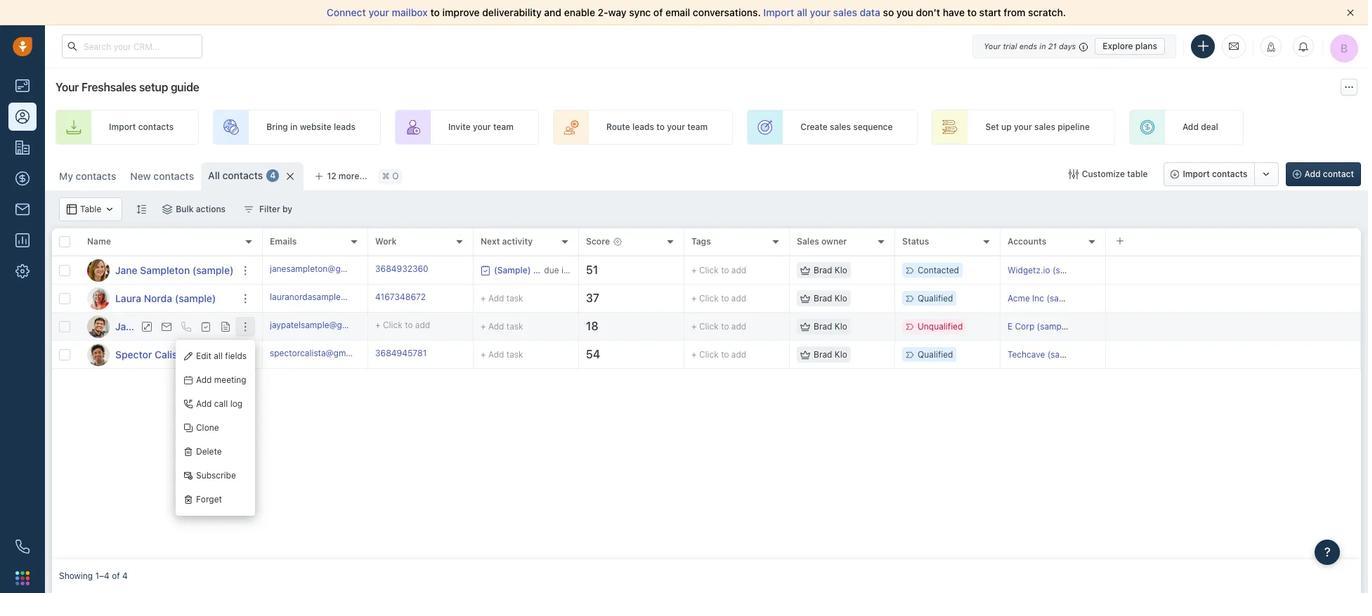Task type: vqa. For each thing, say whether or not it's contained in the screenshot.
the Connect your mailbox to improve deliverability and enable 2-way sync of email conversations. Import all your sales data so you don't have to start from scratch.
yes



Task type: locate. For each thing, give the bounding box(es) containing it.
your left the freshsales
[[56, 81, 79, 93]]

container_wx8msf4aqz5i3rn1 image inside table popup button
[[67, 205, 77, 214]]

your for your trial ends in 21 days
[[984, 41, 1001, 50]]

1 vertical spatial all
[[214, 351, 223, 362]]

sales inside create sales sequence link
[[830, 122, 851, 132]]

container_wx8msf4aqz5i3rn1 image inside filter by button
[[244, 205, 254, 214]]

18
[[586, 320, 599, 333]]

(sample)
[[192, 264, 234, 276], [1053, 265, 1088, 275], [175, 292, 216, 304], [1047, 293, 1082, 304], [1037, 321, 1072, 332], [189, 348, 230, 360], [1048, 349, 1083, 360]]

customize table
[[1082, 169, 1148, 179]]

sales
[[797, 236, 819, 247]]

acme
[[1008, 293, 1030, 304]]

1 horizontal spatial team
[[688, 122, 708, 132]]

(sample) for e corp (sample)
[[1037, 321, 1072, 332]]

add contact button
[[1286, 162, 1361, 186]]

explore
[[1103, 40, 1133, 51]]

import contacts
[[109, 122, 174, 132], [1183, 169, 1248, 179]]

press space to select this row. row containing 37
[[263, 285, 1361, 313]]

sync
[[629, 6, 651, 18]]

import all your sales data link
[[764, 6, 883, 18]]

2 team from the left
[[688, 122, 708, 132]]

press space to select this row. row containing spector calista (sample)
[[52, 341, 263, 369]]

all left data
[[797, 6, 808, 18]]

phone element
[[8, 533, 37, 561]]

qualified down contacted
[[918, 293, 953, 304]]

import contacts down setup
[[109, 122, 174, 132]]

1 horizontal spatial all
[[797, 6, 808, 18]]

2 row group from the left
[[263, 257, 1361, 369]]

0 horizontal spatial in
[[290, 122, 298, 132]]

1 + add task from the top
[[481, 293, 523, 303]]

your
[[369, 6, 389, 18], [810, 6, 831, 18], [473, 122, 491, 132], [667, 122, 685, 132], [1014, 122, 1032, 132]]

1 horizontal spatial 4
[[270, 170, 276, 181]]

klo for 18
[[835, 321, 848, 332]]

+ add task for 18
[[481, 321, 523, 331]]

your left 'mailbox'
[[369, 6, 389, 18]]

grid
[[52, 227, 1361, 559]]

0 vertical spatial your
[[984, 41, 1001, 50]]

contacts inside button
[[1212, 169, 1248, 179]]

customize
[[1082, 169, 1125, 179]]

leads right website
[[334, 122, 356, 132]]

Search your CRM... text field
[[62, 34, 202, 58]]

meeting
[[214, 375, 246, 385]]

0 horizontal spatial 4
[[122, 571, 128, 582]]

3 + click to add from the top
[[692, 321, 747, 332]]

0 horizontal spatial your
[[56, 81, 79, 93]]

brad for 37
[[814, 293, 833, 304]]

fields
[[225, 351, 247, 362]]

brad klo for 51
[[814, 265, 848, 275]]

spector calista (sample) link
[[115, 348, 230, 362]]

spector calista (sample)
[[115, 348, 230, 360]]

klo for 37
[[835, 293, 848, 304]]

1 horizontal spatial import
[[764, 6, 794, 18]]

(sample) down jane sampleton (sample) link
[[175, 292, 216, 304]]

0 vertical spatial import contacts
[[109, 122, 174, 132]]

leads right route
[[633, 122, 654, 132]]

1 vertical spatial your
[[56, 81, 79, 93]]

to
[[430, 6, 440, 18], [968, 6, 977, 18], [657, 122, 665, 132], [721, 265, 729, 275], [721, 293, 729, 304], [405, 320, 413, 330], [721, 321, 729, 332], [721, 349, 729, 360]]

spectorcalista@gmail.com 3684945781
[[270, 348, 427, 358]]

2 leads from the left
[[633, 122, 654, 132]]

janesampleton@gmail.com 3684932360
[[270, 263, 429, 274]]

create sales sequence
[[801, 122, 893, 132]]

customize table button
[[1060, 162, 1157, 186]]

0 horizontal spatial team
[[493, 122, 514, 132]]

2 horizontal spatial import
[[1183, 169, 1210, 179]]

21
[[1049, 41, 1057, 50]]

in right bring
[[290, 122, 298, 132]]

(sample) right sampleton
[[192, 264, 234, 276]]

add contact
[[1305, 169, 1354, 179]]

(sample) for spector calista (sample)
[[189, 348, 230, 360]]

(sample) right corp
[[1037, 321, 1072, 332]]

0 vertical spatial + add task
[[481, 293, 523, 303]]

0 horizontal spatial all
[[214, 351, 223, 362]]

my contacts
[[59, 170, 116, 182]]

0 vertical spatial import
[[764, 6, 794, 18]]

container_wx8msf4aqz5i3rn1 image inside the bulk actions "button"
[[163, 205, 172, 214]]

3684932360
[[375, 263, 429, 274]]

import contacts for import contacts button
[[1183, 169, 1248, 179]]

0 horizontal spatial of
[[112, 571, 120, 582]]

click for 18
[[699, 321, 719, 332]]

2 + click to add from the top
[[692, 293, 747, 304]]

work
[[375, 236, 397, 247]]

conversations.
[[693, 6, 761, 18]]

cell for 18
[[1106, 313, 1361, 340]]

brad klo
[[814, 265, 848, 275], [814, 293, 848, 304], [814, 321, 848, 332], [814, 349, 848, 360]]

forget
[[196, 494, 222, 505]]

1 task from the top
[[507, 293, 523, 303]]

bulk actions
[[176, 204, 226, 214]]

54
[[586, 348, 600, 361]]

3 cell from the top
[[1106, 313, 1361, 340]]

0 vertical spatial all
[[797, 6, 808, 18]]

import right conversations.
[[764, 6, 794, 18]]

0 vertical spatial qualified
[[918, 293, 953, 304]]

in left the 21
[[1040, 41, 1046, 50]]

create
[[801, 122, 828, 132]]

+ click to add for 54
[[692, 349, 747, 360]]

grid containing 51
[[52, 227, 1361, 559]]

row group
[[52, 257, 263, 369], [263, 257, 1361, 369]]

data
[[860, 6, 881, 18]]

press space to select this row. row
[[52, 257, 263, 285], [263, 257, 1361, 285], [52, 285, 263, 313], [263, 285, 1361, 313], [52, 313, 263, 341], [263, 313, 1361, 341], [52, 341, 263, 369], [263, 341, 1361, 369]]

2 + add task from the top
[[481, 321, 523, 331]]

set up your sales pipeline
[[986, 122, 1090, 132]]

import down add deal
[[1183, 169, 1210, 179]]

your right the 'up'
[[1014, 122, 1032, 132]]

of right the sync
[[654, 6, 663, 18]]

of right 1–4
[[112, 571, 120, 582]]

0 vertical spatial 4
[[270, 170, 276, 181]]

0 vertical spatial task
[[507, 293, 523, 303]]

3 klo from the top
[[835, 321, 848, 332]]

(sample) up "acme inc (sample)" link on the right of the page
[[1053, 265, 1088, 275]]

import contacts inside button
[[1183, 169, 1248, 179]]

add
[[1183, 122, 1199, 132], [1305, 169, 1321, 179], [488, 293, 504, 303], [488, 321, 504, 331], [488, 349, 504, 360], [196, 375, 212, 385], [196, 399, 212, 409]]

contacts right new
[[154, 170, 194, 182]]

1 team from the left
[[493, 122, 514, 132]]

12 more...
[[327, 171, 367, 181]]

import for import contacts button
[[1183, 169, 1210, 179]]

your right invite
[[473, 122, 491, 132]]

style_myh0__igzzd8unmi image
[[137, 204, 146, 214]]

close image
[[1347, 9, 1354, 16]]

2 qualified from the top
[[918, 349, 953, 360]]

container_wx8msf4aqz5i3rn1 image
[[1069, 169, 1079, 179], [105, 205, 115, 214], [163, 205, 172, 214], [244, 205, 254, 214], [801, 322, 810, 331], [801, 350, 810, 360]]

contacts right my in the top of the page
[[76, 170, 116, 182]]

sales right create
[[830, 122, 851, 132]]

import contacts down deal
[[1183, 169, 1248, 179]]

new contacts
[[130, 170, 194, 182]]

klo for 51
[[835, 265, 848, 275]]

1 vertical spatial task
[[507, 321, 523, 331]]

0 vertical spatial in
[[1040, 41, 1046, 50]]

menu containing edit all fields
[[176, 340, 255, 516]]

corp
[[1015, 321, 1035, 332]]

1 vertical spatial 4
[[122, 571, 128, 582]]

(sample) up the add meeting
[[189, 348, 230, 360]]

container_wx8msf4aqz5i3rn1 image
[[67, 205, 77, 214], [481, 265, 491, 275], [801, 265, 810, 275], [801, 293, 810, 303]]

connect your mailbox to improve deliverability and enable 2-way sync of email conversations. import all your sales data so you don't have to start from scratch.
[[327, 6, 1066, 18]]

name
[[87, 236, 111, 247]]

cell
[[1106, 257, 1361, 284], [1106, 285, 1361, 312], [1106, 313, 1361, 340], [1106, 341, 1361, 368]]

3 brad from the top
[[814, 321, 833, 332]]

2 vertical spatial task
[[507, 349, 523, 360]]

brad for 51
[[814, 265, 833, 275]]

+
[[692, 265, 697, 275], [481, 293, 486, 303], [692, 293, 697, 304], [375, 320, 381, 330], [481, 321, 486, 331], [692, 321, 697, 332], [481, 349, 486, 360], [692, 349, 697, 360]]

1 horizontal spatial of
[[654, 6, 663, 18]]

add for 54
[[732, 349, 747, 360]]

brad klo for 37
[[814, 293, 848, 304]]

2 klo from the top
[[835, 293, 848, 304]]

widgetz.io (sample) link
[[1008, 265, 1088, 275]]

1 qualified from the top
[[918, 293, 953, 304]]

widgetz.io
[[1008, 265, 1050, 275]]

bring in website leads link
[[213, 110, 381, 145]]

sales left pipeline
[[1035, 122, 1056, 132]]

brad for 54
[[814, 349, 833, 360]]

cell for 54
[[1106, 341, 1361, 368]]

your left data
[[810, 6, 831, 18]]

0 horizontal spatial leads
[[334, 122, 356, 132]]

route leads to your team link
[[553, 110, 733, 145]]

bulk actions button
[[153, 198, 235, 221]]

1 leads from the left
[[334, 122, 356, 132]]

1–4
[[95, 571, 110, 582]]

qualified for 37
[[918, 293, 953, 304]]

2 brad from the top
[[814, 293, 833, 304]]

1 horizontal spatial leads
[[633, 122, 654, 132]]

in
[[1040, 41, 1046, 50], [290, 122, 298, 132]]

4 brad from the top
[[814, 349, 833, 360]]

1 row group from the left
[[52, 257, 263, 369]]

4 + click to add from the top
[[692, 349, 747, 360]]

1 brad klo from the top
[[814, 265, 848, 275]]

3 brad klo from the top
[[814, 321, 848, 332]]

0 horizontal spatial import
[[109, 122, 136, 132]]

3 + add task from the top
[[481, 349, 523, 360]]

1 vertical spatial qualified
[[918, 349, 953, 360]]

1 vertical spatial import
[[109, 122, 136, 132]]

of
[[654, 6, 663, 18], [112, 571, 120, 582]]

+ click to add for 37
[[692, 293, 747, 304]]

unqualified
[[918, 321, 963, 332]]

1 + click to add from the top
[[692, 265, 747, 275]]

jane sampleton (sample) link
[[115, 263, 234, 277]]

1 vertical spatial import contacts
[[1183, 169, 1248, 179]]

techcave (sample)
[[1008, 349, 1083, 360]]

import for import contacts link
[[109, 122, 136, 132]]

(sample) right inc
[[1047, 293, 1082, 304]]

contacts down deal
[[1212, 169, 1248, 179]]

1 brad from the top
[[814, 265, 833, 275]]

1 horizontal spatial import contacts
[[1183, 169, 1248, 179]]

laura norda (sample)
[[115, 292, 216, 304]]

widgetz.io (sample)
[[1008, 265, 1088, 275]]

click for 51
[[699, 265, 719, 275]]

⌘ o
[[382, 171, 399, 182]]

container_wx8msf4aqz5i3rn1 image inside table popup button
[[105, 205, 115, 214]]

explore plans
[[1103, 40, 1158, 51]]

all right edit at the bottom left
[[214, 351, 223, 362]]

2 cell from the top
[[1106, 285, 1361, 312]]

qualified down unqualified
[[918, 349, 953, 360]]

2 task from the top
[[507, 321, 523, 331]]

4 brad klo from the top
[[814, 349, 848, 360]]

row group containing jane sampleton (sample)
[[52, 257, 263, 369]]

3684945781 link
[[375, 347, 427, 362]]

cell for 51
[[1106, 257, 1361, 284]]

next
[[481, 236, 500, 247]]

2-
[[598, 6, 608, 18]]

don't
[[916, 6, 941, 18]]

press space to select this row. row containing 18
[[263, 313, 1361, 341]]

and
[[544, 6, 562, 18]]

j image
[[87, 259, 110, 282]]

janesampleton@gmail.com link
[[270, 263, 376, 278]]

3 task from the top
[[507, 349, 523, 360]]

2 brad klo from the top
[[814, 293, 848, 304]]

1 horizontal spatial your
[[984, 41, 1001, 50]]

import down your freshsales setup guide
[[109, 122, 136, 132]]

call
[[214, 399, 228, 409]]

leads inside bring in website leads link
[[334, 122, 356, 132]]

2 vertical spatial + add task
[[481, 349, 523, 360]]

e corp (sample)
[[1008, 321, 1072, 332]]

your left trial
[[984, 41, 1001, 50]]

add inside 'button'
[[1305, 169, 1321, 179]]

4 cell from the top
[[1106, 341, 1361, 368]]

4 klo from the top
[[835, 349, 848, 360]]

contacts down setup
[[138, 122, 174, 132]]

sequence
[[853, 122, 893, 132]]

4167348672 link
[[375, 291, 426, 306]]

improve
[[442, 6, 480, 18]]

s image
[[87, 343, 110, 366]]

1 cell from the top
[[1106, 257, 1361, 284]]

0 horizontal spatial import contacts
[[109, 122, 174, 132]]

+ add task for 37
[[481, 293, 523, 303]]

connect your mailbox link
[[327, 6, 430, 18]]

import inside button
[[1183, 169, 1210, 179]]

invite your team
[[448, 122, 514, 132]]

new contacts button
[[123, 162, 201, 190], [130, 170, 194, 182]]

import contacts group
[[1164, 162, 1279, 186]]

task for 54
[[507, 349, 523, 360]]

1 klo from the top
[[835, 265, 848, 275]]

1 vertical spatial + add task
[[481, 321, 523, 331]]

task
[[507, 293, 523, 303], [507, 321, 523, 331], [507, 349, 523, 360]]

1 vertical spatial in
[[290, 122, 298, 132]]

4 up filter by
[[270, 170, 276, 181]]

freshworks switcher image
[[15, 571, 30, 585]]

add
[[732, 265, 747, 275], [732, 293, 747, 304], [415, 320, 430, 330], [732, 321, 747, 332], [732, 349, 747, 360]]

way
[[608, 6, 627, 18]]

4 right 1–4
[[122, 571, 128, 582]]

2 vertical spatial import
[[1183, 169, 1210, 179]]

+ add task for 54
[[481, 349, 523, 360]]

techcave
[[1008, 349, 1045, 360]]

activity
[[502, 236, 533, 247]]

sales left data
[[833, 6, 857, 18]]

menu
[[176, 340, 255, 516]]

my
[[59, 170, 73, 182]]

clone
[[196, 423, 219, 433]]

in inside bring in website leads link
[[290, 122, 298, 132]]

klo for 54
[[835, 349, 848, 360]]

jaypatelsample@gmail.com link
[[270, 319, 378, 334]]

calista
[[155, 348, 186, 360]]

add for 37
[[732, 293, 747, 304]]



Task type: describe. For each thing, give the bounding box(es) containing it.
techcave (sample) link
[[1008, 349, 1083, 360]]

task for 37
[[507, 293, 523, 303]]

all contacts 4
[[208, 169, 276, 181]]

click for 37
[[699, 293, 719, 304]]

12
[[327, 171, 336, 181]]

janesampleton@gmail.com
[[270, 263, 376, 274]]

phone image
[[15, 540, 30, 554]]

website
[[300, 122, 332, 132]]

acme inc (sample)
[[1008, 293, 1082, 304]]

contacts right all
[[223, 169, 263, 181]]

email
[[666, 6, 690, 18]]

e
[[1008, 321, 1013, 332]]

edit
[[196, 351, 211, 362]]

your for your freshsales setup guide
[[56, 81, 79, 93]]

jane sampleton (sample)
[[115, 264, 234, 276]]

press space to select this row. row containing 54
[[263, 341, 1361, 369]]

days
[[1059, 41, 1076, 50]]

jaypatelsample@gmail.com + click to add
[[270, 320, 430, 330]]

container_wx8msf4aqz5i3rn1 image inside customize table button
[[1069, 169, 1079, 179]]

press space to select this row. row containing jane sampleton (sample)
[[52, 257, 263, 285]]

leads inside route leads to your team link
[[633, 122, 654, 132]]

add for 18
[[732, 321, 747, 332]]

all contacts link
[[208, 169, 263, 183]]

l image
[[87, 287, 110, 310]]

email image
[[1229, 40, 1239, 52]]

filter by button
[[235, 198, 302, 221]]

status
[[902, 236, 929, 247]]

guide
[[171, 81, 199, 93]]

click for 54
[[699, 349, 719, 360]]

12 more... button
[[307, 167, 375, 186]]

enable
[[564, 6, 595, 18]]

subscribe
[[196, 471, 236, 481]]

+ click to add for 18
[[692, 321, 747, 332]]

sampleton
[[140, 264, 190, 276]]

mailbox
[[392, 6, 428, 18]]

delete
[[196, 447, 222, 457]]

your trial ends in 21 days
[[984, 41, 1076, 50]]

name column header
[[80, 228, 263, 257]]

qualified for 54
[[918, 349, 953, 360]]

set up your sales pipeline link
[[932, 110, 1115, 145]]

your right route
[[667, 122, 685, 132]]

j image
[[87, 315, 110, 338]]

filter by
[[259, 204, 292, 214]]

set
[[986, 122, 999, 132]]

your inside 'link'
[[473, 122, 491, 132]]

edit all fields
[[196, 351, 247, 362]]

route leads to your team
[[607, 122, 708, 132]]

ends
[[1020, 41, 1038, 50]]

contacted
[[918, 265, 959, 275]]

3684945781
[[375, 348, 427, 358]]

inc
[[1033, 293, 1045, 304]]

emails
[[270, 236, 297, 247]]

log
[[230, 399, 243, 409]]

lauranordasample@gmail.com link
[[270, 291, 389, 306]]

team inside invite your team 'link'
[[493, 122, 514, 132]]

all
[[208, 169, 220, 181]]

connect
[[327, 6, 366, 18]]

sales inside set up your sales pipeline link
[[1035, 122, 1056, 132]]

e corp (sample) link
[[1008, 321, 1072, 332]]

cell for 37
[[1106, 285, 1361, 312]]

deliverability
[[482, 6, 542, 18]]

0 vertical spatial of
[[654, 6, 663, 18]]

(sample) for acme inc (sample)
[[1047, 293, 1082, 304]]

jane
[[115, 264, 138, 276]]

contact
[[1323, 169, 1354, 179]]

37
[[586, 292, 600, 304]]

setup
[[139, 81, 168, 93]]

(sample) down e corp (sample)
[[1048, 349, 1083, 360]]

spector
[[115, 348, 152, 360]]

freshsales
[[81, 81, 137, 93]]

brad klo for 54
[[814, 349, 848, 360]]

so
[[883, 6, 894, 18]]

all inside menu
[[214, 351, 223, 362]]

spectorcalista@gmail.com
[[270, 348, 374, 358]]

table
[[1128, 169, 1148, 179]]

press space to select this row. row containing 51
[[263, 257, 1361, 285]]

up
[[1002, 122, 1012, 132]]

import contacts link
[[56, 110, 199, 145]]

you
[[897, 6, 914, 18]]

add for 51
[[732, 265, 747, 275]]

name row
[[52, 228, 263, 257]]

⌘
[[382, 171, 390, 182]]

brad klo for 18
[[814, 321, 848, 332]]

(sample) for laura norda (sample)
[[175, 292, 216, 304]]

+ click to add for 51
[[692, 265, 747, 275]]

filter
[[259, 204, 280, 214]]

trial
[[1003, 41, 1017, 50]]

table
[[80, 204, 101, 215]]

deal
[[1201, 122, 1219, 132]]

laura norda (sample) link
[[115, 291, 216, 305]]

press space to select this row. row containing laura norda (sample)
[[52, 285, 263, 313]]

your freshsales setup guide
[[56, 81, 199, 93]]

import contacts for import contacts link
[[109, 122, 174, 132]]

next activity
[[481, 236, 533, 247]]

1 horizontal spatial in
[[1040, 41, 1046, 50]]

add deal
[[1183, 122, 1219, 132]]

spectorcalista@gmail.com link
[[270, 347, 374, 362]]

(sample) for jane sampleton (sample)
[[192, 264, 234, 276]]

team inside route leads to your team link
[[688, 122, 708, 132]]

create sales sequence link
[[747, 110, 918, 145]]

brad for 18
[[814, 321, 833, 332]]

invite
[[448, 122, 471, 132]]

task for 18
[[507, 321, 523, 331]]

laura
[[115, 292, 141, 304]]

acme inc (sample) link
[[1008, 293, 1082, 304]]

4 inside the all contacts 4
[[270, 170, 276, 181]]

1 vertical spatial of
[[112, 571, 120, 582]]

row group containing 51
[[263, 257, 1361, 369]]



